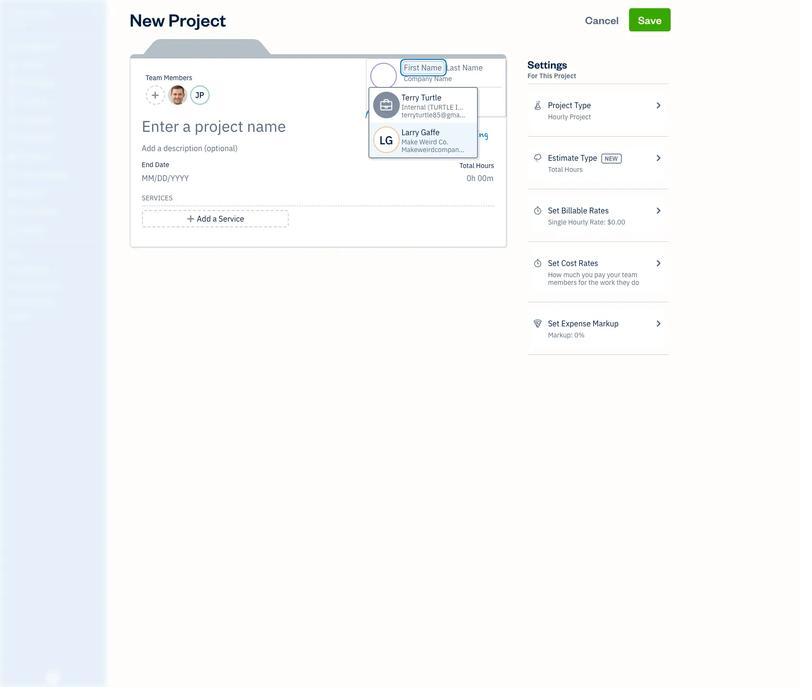 Task type: vqa. For each thing, say whether or not it's contained in the screenshot.
bottommost Ruby
no



Task type: describe. For each thing, give the bounding box(es) containing it.
markup: 0%
[[548, 331, 585, 340]]

chevronright image for project type
[[654, 100, 663, 111]]

phone image
[[404, 104, 414, 112]]

$0.00
[[608, 218, 626, 227]]

chart image
[[6, 207, 18, 217]]

project type
[[548, 101, 592, 110]]

1 vertical spatial hourly
[[569, 218, 589, 227]]

briefcase image
[[380, 101, 393, 109]]

for
[[528, 72, 538, 80]]

set for set expense markup
[[548, 319, 560, 329]]

team
[[146, 73, 162, 82]]

settings for this project
[[528, 58, 577, 80]]

type for estimate type
[[581, 153, 598, 163]]

cancel button
[[577, 8, 628, 31]]

projects image
[[534, 100, 543, 111]]

larry gaffe make weird co. makeweirdcompany@weird.co
[[402, 128, 495, 154]]

make
[[402, 138, 418, 146]]

set expense markup
[[548, 319, 619, 329]]

set billable rates
[[548, 206, 609, 216]]

expense image
[[6, 134, 18, 144]]

do
[[632, 278, 640, 287]]

to
[[437, 141, 444, 152]]

members
[[164, 73, 193, 82]]

(turtle
[[428, 103, 454, 112]]

:
[[604, 218, 606, 227]]

gaffe
[[421, 128, 440, 137]]

terry turtle internal (turtle inc) terryturtle85@gmail.com
[[402, 93, 479, 119]]

Hourly Budget text field
[[467, 173, 495, 183]]

type for project type
[[575, 101, 592, 110]]

Phone Number text field
[[419, 104, 465, 113]]

new
[[130, 8, 165, 31]]

team
[[623, 271, 638, 279]]

timer image
[[6, 171, 18, 180]]

for
[[579, 278, 587, 287]]

rates for set cost rates
[[579, 259, 599, 268]]

timetracking image for set billable rates
[[534, 205, 543, 217]]

cost
[[562, 259, 577, 268]]

invoice image
[[6, 97, 18, 107]]

hourly project
[[548, 113, 592, 121]]

set for set cost rates
[[548, 259, 560, 268]]

markup:
[[548, 331, 573, 340]]

they
[[617, 278, 630, 287]]

0 horizontal spatial total
[[460, 161, 475, 170]]

your
[[607, 271, 621, 279]]

billing
[[465, 129, 489, 140]]

Email Address text field
[[419, 91, 463, 100]]

markup
[[593, 319, 619, 329]]

save button
[[630, 8, 671, 31]]

how
[[548, 271, 562, 279]]

choose who you're billing the project to
[[395, 129, 489, 152]]

save
[[639, 13, 662, 27]]

0%
[[575, 331, 585, 340]]

team members image
[[7, 266, 103, 274]]

billable
[[562, 206, 588, 216]]

rates for set billable rates
[[590, 206, 609, 216]]

end date
[[142, 160, 169, 169]]

add team member image
[[151, 89, 160, 101]]

chevronright image for set cost rates
[[654, 258, 663, 269]]

timetracking image for set cost rates
[[534, 258, 543, 269]]

jp
[[195, 90, 204, 100]]

lg
[[380, 132, 393, 148]]

1 horizontal spatial total
[[548, 165, 564, 174]]

much
[[564, 271, 581, 279]]

this
[[540, 72, 553, 80]]

0 horizontal spatial total hours
[[460, 161, 495, 170]]

client image
[[6, 60, 18, 70]]



Task type: locate. For each thing, give the bounding box(es) containing it.
type
[[575, 101, 592, 110], [581, 153, 598, 163]]

project inside settings for this project
[[554, 72, 577, 80]]

hourly down set billable rates at the right of page
[[569, 218, 589, 227]]

chevronright image for set expense markup
[[654, 318, 663, 330]]

members
[[548, 278, 577, 287]]

hourly
[[548, 113, 569, 121], [569, 218, 589, 227]]

1 set from the top
[[548, 206, 560, 216]]

end
[[142, 160, 154, 169]]

makeweirdcompany@weird.co
[[402, 145, 495, 154]]

Project Name text field
[[142, 116, 408, 136]]

new project
[[130, 8, 226, 31]]

chevronright image
[[654, 205, 663, 217]]

total hours
[[460, 161, 495, 170], [548, 165, 583, 174]]

hourly down project type
[[548, 113, 569, 121]]

add a service button
[[142, 210, 289, 228]]

total down the estimate
[[548, 165, 564, 174]]

1 vertical spatial type
[[581, 153, 598, 163]]

terryturtle85@gmail.com
[[402, 111, 479, 119]]

estimates image
[[534, 152, 543, 164]]

project
[[169, 8, 226, 31], [554, 72, 577, 80], [548, 101, 573, 110], [570, 113, 592, 121]]

envelope image
[[404, 91, 414, 99]]

expenses image
[[534, 318, 543, 330]]

turtle inc owner
[[8, 9, 51, 27]]

estimate image
[[6, 79, 18, 88]]

money image
[[6, 189, 18, 199]]

pay
[[595, 271, 606, 279]]

internal
[[402, 103, 426, 112]]

0 horizontal spatial hours
[[476, 161, 495, 170]]

hours up hourly budget text field
[[476, 161, 495, 170]]

rate
[[590, 218, 604, 227]]

bank connections image
[[7, 297, 103, 304]]

1 vertical spatial the
[[589, 278, 599, 287]]

End date in  format text field
[[142, 173, 259, 183]]

turtle
[[421, 93, 442, 102]]

inc)
[[456, 103, 470, 112]]

add a service
[[197, 214, 244, 224]]

new
[[605, 155, 618, 162]]

rates
[[590, 206, 609, 216], [579, 259, 599, 268]]

type up hourly project
[[575, 101, 592, 110]]

0 horizontal spatial the
[[395, 141, 407, 152]]

turtle
[[8, 9, 35, 18]]

3 chevronright image from the top
[[654, 258, 663, 269]]

set up markup:
[[548, 319, 560, 329]]

the inside choose who you're billing the project to
[[395, 141, 407, 152]]

1 chevronright image from the top
[[654, 100, 663, 111]]

single
[[548, 218, 567, 227]]

settings
[[528, 58, 568, 71]]

0 vertical spatial the
[[395, 141, 407, 152]]

you're
[[440, 129, 463, 140]]

Company Name text field
[[404, 74, 453, 83]]

1 vertical spatial rates
[[579, 259, 599, 268]]

the right the for
[[589, 278, 599, 287]]

main element
[[0, 0, 130, 688]]

0 vertical spatial type
[[575, 101, 592, 110]]

owner
[[8, 19, 26, 27]]

add
[[197, 214, 211, 224]]

inc
[[37, 9, 51, 18]]

1 horizontal spatial the
[[589, 278, 599, 287]]

the inside the how much you pay your team members for the work they do
[[589, 278, 599, 287]]

rates up "rate"
[[590, 206, 609, 216]]

larry
[[402, 128, 419, 137]]

single hourly rate : $0.00
[[548, 218, 626, 227]]

rates up you
[[579, 259, 599, 268]]

date
[[155, 160, 169, 169]]

1 vertical spatial set
[[548, 259, 560, 268]]

project
[[409, 141, 435, 152]]

team members
[[146, 73, 193, 82]]

items and services image
[[7, 281, 103, 289]]

type left new
[[581, 153, 598, 163]]

1 horizontal spatial hours
[[565, 165, 583, 174]]

a
[[213, 214, 217, 224]]

0 vertical spatial timetracking image
[[534, 205, 543, 217]]

terry
[[402, 93, 420, 102]]

timetracking image
[[534, 205, 543, 217], [534, 258, 543, 269]]

2 vertical spatial set
[[548, 319, 560, 329]]

total up hourly budget text field
[[460, 161, 475, 170]]

cancel
[[586, 13, 619, 27]]

lg list box
[[369, 87, 495, 159]]

payment image
[[6, 116, 18, 125]]

work
[[601, 278, 616, 287]]

set cost rates
[[548, 259, 599, 268]]

set up single
[[548, 206, 560, 216]]

3 set from the top
[[548, 319, 560, 329]]

total
[[460, 161, 475, 170], [548, 165, 564, 174]]

service
[[219, 214, 244, 224]]

0 vertical spatial set
[[548, 206, 560, 216]]

2 set from the top
[[548, 259, 560, 268]]

0 vertical spatial hourly
[[548, 113, 569, 121]]

hours down estimate type
[[565, 165, 583, 174]]

how much you pay your team members for the work they do
[[548, 271, 640, 287]]

Project Description text field
[[142, 143, 408, 154]]

set
[[548, 206, 560, 216], [548, 259, 560, 268], [548, 319, 560, 329]]

chevronright image for estimate type
[[654, 152, 663, 164]]

timetracking image left billable
[[534, 205, 543, 217]]

hours
[[476, 161, 495, 170], [565, 165, 583, 174]]

total hours down the estimate
[[548, 165, 583, 174]]

1 horizontal spatial total hours
[[548, 165, 583, 174]]

settings image
[[7, 312, 103, 320]]

the down choose
[[395, 141, 407, 152]]

chevronright image
[[654, 100, 663, 111], [654, 152, 663, 164], [654, 258, 663, 269], [654, 318, 663, 330]]

dashboard image
[[6, 42, 18, 52]]

set up how
[[548, 259, 560, 268]]

project image
[[6, 152, 18, 162]]

estimate
[[548, 153, 579, 163]]

weird
[[420, 138, 437, 146]]

report image
[[6, 226, 18, 235]]

First Name text field
[[404, 63, 443, 72]]

total hours up hourly budget text field
[[460, 161, 495, 170]]

you
[[582, 271, 593, 279]]

estimate type
[[548, 153, 598, 163]]

services
[[142, 194, 173, 202]]

0 vertical spatial rates
[[590, 206, 609, 216]]

2 timetracking image from the top
[[534, 258, 543, 269]]

set for set billable rates
[[548, 206, 560, 216]]

apps image
[[7, 250, 103, 258]]

plus image
[[186, 213, 195, 225]]

who
[[422, 129, 437, 140]]

2 chevronright image from the top
[[654, 152, 663, 164]]

freshbooks image
[[45, 672, 61, 684]]

timetracking image left cost
[[534, 258, 543, 269]]

choose
[[395, 129, 420, 140]]

the
[[395, 141, 407, 152], [589, 278, 599, 287]]

4 chevronright image from the top
[[654, 318, 663, 330]]

Last Name text field
[[446, 63, 484, 72]]

1 timetracking image from the top
[[534, 205, 543, 217]]

co.
[[439, 138, 449, 146]]

1 vertical spatial timetracking image
[[534, 258, 543, 269]]

expense
[[562, 319, 591, 329]]



